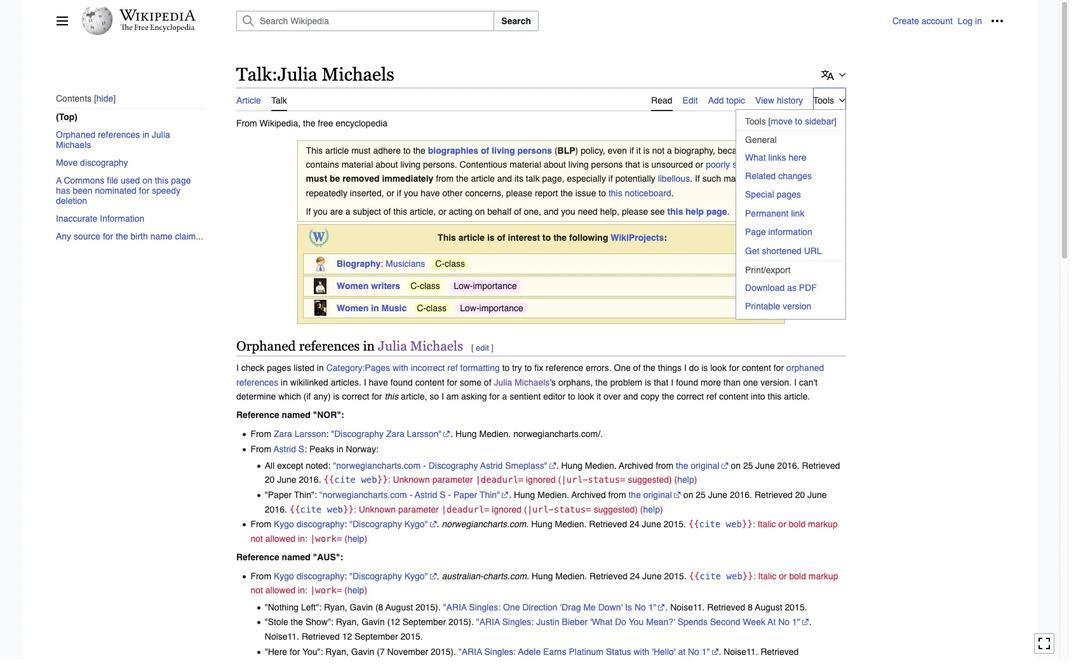 Task type: locate. For each thing, give the bounding box(es) containing it.
source
[[74, 232, 100, 242]]

one
[[744, 377, 759, 387]]

or
[[696, 160, 704, 170], [387, 188, 395, 198], [439, 207, 447, 217], [779, 520, 787, 530], [779, 571, 787, 581]]

2 horizontal spatial material
[[724, 174, 756, 184]]

in: up 'reference named "aus":'
[[298, 534, 308, 544]]

"discography kygo" link
[[350, 520, 437, 530], [350, 571, 437, 581]]

page inside main content
[[707, 207, 728, 217]]

discography down thin":
[[297, 520, 345, 530]]

women down women writers
[[337, 303, 369, 313]]

if down repeatedly
[[306, 207, 311, 217]]

1 horizontal spatial noise11
[[671, 602, 703, 612]]

kygo discography link for . norwegiancharts.com . hung medien . retrieved 24 june 2015 .
[[274, 520, 345, 530]]

2 "discography kygo" link from the top
[[350, 571, 437, 581]]

article, down immediately
[[410, 207, 436, 217]]

0 vertical spatial kygo"
[[405, 520, 428, 530]]

1 horizontal spatial astrid
[[415, 490, 437, 500]]

0 vertical spatial this
[[306, 145, 323, 155]]

2 kygo from the top
[[274, 571, 294, 581]]

. hung medien. archived from the original
[[557, 461, 720, 471], [509, 490, 672, 500]]

biography,
[[675, 145, 716, 155]]

article,
[[410, 207, 436, 217], [401, 392, 427, 402]]

a inside ) policy, even if it is not a biography, because it contains material about living persons. contentious material about living persons that is unsourced or
[[667, 145, 672, 155]]

other
[[443, 188, 463, 198]]

0 vertical spatial if
[[695, 174, 700, 184]]

must left adhere
[[352, 145, 371, 155]]

noise11
[[671, 602, 703, 612], [265, 632, 297, 642], [724, 647, 756, 657]]

1 vertical spatial have
[[369, 377, 388, 387]]

2 horizontal spatial medien.
[[585, 461, 617, 471]]

week
[[743, 617, 766, 628]]

wikiproject icon image
[[312, 256, 328, 272], [314, 278, 327, 294], [314, 300, 326, 316]]

|deadurl= up thin"
[[476, 475, 524, 485]]

25 for "norwegiancharts.com - astrid s - paper thin"
[[696, 490, 706, 500]]

1 horizontal spatial that
[[654, 377, 669, 387]]

tools up 'general'
[[746, 116, 766, 126]]

please down its
[[506, 188, 533, 198]]

|work= up "aus":
[[310, 534, 342, 544]]

"norwegiancharts.com for "paper thin":
[[320, 490, 407, 500]]

1 markup from the top
[[809, 520, 838, 530]]

women for women in music
[[337, 303, 369, 313]]

women for women writers
[[337, 281, 369, 291]]

1 vertical spatial look
[[578, 392, 595, 402]]

"discography kygo" for . australian-charts.com . hung medien . retrieved 24 june 2015 .
[[350, 571, 428, 581]]

astrid
[[274, 444, 296, 454], [481, 461, 503, 471], [415, 490, 437, 500]]

spends
[[678, 617, 708, 628]]

's
[[550, 377, 556, 387]]

ignored for "norwegiancharts.com - astrid s - paper thin"
[[492, 504, 522, 515]]

2 vertical spatial 1"
[[702, 647, 710, 657]]

1 horizontal spatial and
[[544, 207, 559, 217]]

julia down (top) link
[[152, 130, 170, 140]]

"stole
[[265, 617, 288, 628]]

one left direction
[[503, 602, 520, 612]]

0 vertical spatial "aria
[[443, 602, 467, 612]]

medien. for "norwegiancharts.com - astrid s - paper thin"
[[538, 490, 570, 500]]

1 vertical spatial |work= ( help )
[[310, 585, 367, 596]]

peaks
[[310, 444, 334, 454]]

2 vertical spatial article
[[459, 233, 485, 243]]

talk
[[526, 174, 540, 184]]

- for astrid
[[410, 490, 413, 500]]

0 horizontal spatial pages
[[267, 363, 291, 373]]

living
[[492, 145, 515, 155], [401, 160, 421, 170], [569, 160, 589, 170]]

1 kygo" from the top
[[405, 520, 428, 530]]

"discography
[[331, 429, 384, 439], [350, 520, 402, 530], [350, 571, 402, 581]]

2 zara from the left
[[386, 429, 405, 439]]

references down (top) link
[[98, 130, 140, 140]]

is up potentially
[[643, 160, 649, 170]]

c‑class right music
[[417, 303, 447, 313]]

0 vertical spatial with
[[393, 363, 409, 373]]

|url- for "norwegiancharts.com - astrid s - paper thin"
[[527, 504, 554, 515]]

1 vertical spatial astrid
[[481, 461, 503, 471]]

medien up 'drag
[[556, 571, 585, 581]]

or inside . if such material is repeatedly inserted, or if you have other concerns, please report the issue to
[[387, 188, 395, 198]]

2 on 25 june 2016 . retrieved 20 june 2016 . from the top
[[265, 490, 827, 515]]

20 for "norwegiancharts.com - discography astrid smeplass"
[[265, 475, 275, 485]]

noise11 up spends
[[671, 602, 703, 612]]

1 24 from the top
[[630, 520, 640, 530]]

1 |work= from the top
[[310, 534, 342, 544]]

0 horizontal spatial september
[[355, 632, 398, 642]]

do
[[690, 363, 699, 373]]

julia michaels link up incorrect
[[378, 339, 463, 354]]

c‑class for women in music
[[417, 303, 447, 313]]

of right 'subject'
[[384, 207, 391, 217]]

. inside . noise11
[[810, 617, 812, 628]]

that down things
[[654, 377, 669, 387]]

named left "aus":
[[282, 553, 311, 563]]

0 vertical spatial please
[[506, 188, 533, 198]]

and down problem
[[624, 392, 639, 402]]

1 vertical spatial hide
[[753, 233, 770, 243]]

2 vertical spatial wikiproject icon image
[[314, 300, 326, 316]]

1 vertical spatial article
[[471, 174, 495, 184]]

not up 'reference named "aus":'
[[251, 534, 263, 544]]

orphaned down (top)
[[56, 130, 96, 140]]

the inside 's orphans, the problem is that i found more than one version. i can't determine which (if any) is correct for
[[596, 377, 608, 387]]

please
[[506, 188, 533, 198], [622, 207, 648, 217]]

september for 2015
[[355, 632, 398, 642]]

parameter for astrid
[[398, 504, 439, 515]]

"paper thin":
[[265, 490, 320, 500]]

1 august from the left
[[386, 602, 413, 612]]

special
[[746, 190, 775, 200]]

1 horizontal spatial tools
[[814, 95, 835, 105]]

1 horizontal spatial -
[[423, 461, 426, 471]]

tools for tools
[[814, 95, 835, 105]]

1 "discography kygo" link from the top
[[350, 520, 437, 530]]

1 vertical spatial not
[[251, 534, 263, 544]]

- left the discography
[[423, 461, 426, 471]]

status= for "norwegiancharts.com - discography astrid smeplass"
[[588, 475, 626, 485]]

norwegiancharts.com
[[442, 520, 527, 530]]

wikiproject icon image for women writers
[[314, 278, 327, 294]]

2015). for ryan, gavin (12 september 2015).
[[449, 617, 474, 628]]

1 zara from the left
[[274, 429, 292, 439]]

2 |work= ( help ) from the top
[[310, 585, 367, 596]]

1 kygo discography link from the top
[[274, 520, 345, 530]]

article up contains
[[325, 145, 349, 155]]

the
[[303, 118, 316, 128], [413, 145, 426, 155], [456, 174, 469, 184], [561, 188, 573, 198], [116, 232, 128, 242], [554, 233, 567, 243], [644, 363, 656, 373], [596, 377, 608, 387], [662, 392, 675, 402], [676, 461, 689, 471], [629, 490, 641, 500], [291, 617, 303, 628]]

from inside poorly sourced must be removed immediately from the article and its talk page, especially if potentially libellous
[[436, 174, 454, 184]]

1 horizontal spatial persons
[[592, 160, 623, 170]]

information
[[100, 214, 144, 224]]

ryan, for "stole the show":
[[336, 617, 359, 628]]

and for to
[[624, 392, 639, 402]]

that inside ) policy, even if it is not a biography, because it contains material about living persons. contentious material about living persons that is unsourced or
[[626, 160, 641, 170]]

1 vertical spatial ignored
[[492, 504, 522, 515]]

links
[[769, 152, 787, 163]]

unknown up the "norwegiancharts.com - astrid s - paper thin"
[[393, 475, 430, 485]]

1 vertical spatial reference
[[236, 553, 280, 563]]

the inside . if such material is repeatedly inserted, or if you have other concerns, please report the issue to
[[561, 188, 573, 198]]

contents
[[56, 94, 92, 104]]

from kygo discography : down 'reference named "aus":'
[[251, 571, 350, 581]]

version
[[783, 302, 812, 312]]

kygo" down "norwegiancharts.com - astrid s - paper thin" link
[[405, 520, 428, 530]]

0 horizontal spatial if
[[306, 207, 311, 217]]

it right even
[[637, 145, 641, 155]]

2 horizontal spatial it
[[754, 145, 759, 155]]

markup for . norwegiancharts.com . hung medien . retrieved 24 june 2015 .
[[809, 520, 838, 530]]

'what
[[591, 617, 613, 628]]

2 markup from the top
[[809, 571, 839, 581]]

italic for . norwegiancharts.com . hung medien . retrieved 24 june 2015 .
[[758, 520, 776, 530]]

0 vertical spatial "discography kygo"
[[350, 520, 428, 530]]

"nor":
[[313, 410, 344, 420]]

singles: down charts.com
[[469, 602, 501, 612]]

0 vertical spatial the original link
[[676, 461, 729, 471]]

0 horizontal spatial with
[[393, 363, 409, 373]]

must
[[352, 145, 371, 155], [306, 174, 327, 184]]

fullscreen image
[[1039, 638, 1051, 651]]

named for "nor":
[[282, 410, 311, 420]]

1 vertical spatial no
[[779, 617, 790, 628]]

2 horizontal spatial astrid
[[481, 461, 503, 471]]

main content
[[231, 57, 1004, 660]]

Search Wikipedia search field
[[236, 11, 495, 31]]

italic or bold markup not allowed in: for hung
[[251, 571, 839, 596]]

0 vertical spatial s
[[299, 444, 305, 454]]

. australian-charts.com . hung medien . retrieved 24 june 2015 .
[[437, 571, 687, 581]]

s left paper
[[440, 490, 446, 500]]

0 vertical spatial article
[[325, 145, 349, 155]]

poorly
[[706, 160, 731, 170]]

a for article,
[[503, 392, 508, 402]]

you down immediately
[[404, 188, 418, 198]]

archived for "norwegiancharts.com - astrid s - paper thin"
[[572, 490, 606, 500]]

0 horizontal spatial that
[[626, 160, 641, 170]]

orphaned
[[56, 130, 96, 140], [236, 339, 296, 354]]

in: for . australian-charts.com . hung medien . retrieved 24 june 2015 .
[[298, 585, 308, 596]]

unknown for discography
[[393, 475, 430, 485]]

page right used
[[171, 176, 191, 186]]

smeplass"
[[506, 461, 548, 471]]

|work= up left":
[[310, 585, 342, 596]]

content down incorrect
[[416, 377, 445, 387]]

allowed up 'reference named "aus":'
[[266, 534, 296, 544]]

2 women from the top
[[337, 303, 369, 313]]

italic or bold markup not allowed in: for medien
[[251, 520, 838, 544]]

1 reference from the top
[[236, 410, 280, 420]]

singles: down direction
[[502, 617, 534, 628]]

ignored down smeplass"
[[526, 475, 556, 485]]

download as pdf link
[[737, 279, 846, 297]]

0 vertical spatial look
[[711, 363, 727, 373]]

2 "discography kygo" from the top
[[350, 571, 428, 581]]

s down zara larsson link in the left of the page
[[299, 444, 305, 454]]

on 25 june 2016 . retrieved 20 june 2016 . for "norwegiancharts.com - discography astrid smeplass"
[[265, 461, 841, 485]]

original
[[691, 461, 720, 471], [644, 490, 672, 500]]

asking
[[461, 392, 487, 402]]

0 vertical spatial september
[[403, 617, 446, 628]]

1 correct from the left
[[342, 392, 370, 402]]

|work= ( help ) for . norwegiancharts.com . hung medien . retrieved 24 june 2015 .
[[310, 534, 367, 544]]

"discography up "(8"
[[350, 571, 402, 581]]

parameter for discography
[[433, 475, 473, 485]]

0 vertical spatial bold
[[789, 520, 806, 530]]

|url- for "norwegiancharts.com - discography astrid smeplass"
[[562, 475, 588, 485]]

astrid up thin"
[[481, 461, 503, 471]]

2 kygo" from the top
[[405, 571, 428, 581]]

on 25 june 2016 . retrieved 20 june 2016 . down norwegiancharts.com/.
[[265, 461, 841, 485]]

1 vertical spatial this
[[438, 233, 456, 243]]

orphaned references in julia michaels up move discography "link"
[[56, 130, 170, 150]]

2 |work= from the top
[[310, 585, 342, 596]]

2 vertical spatial astrid
[[415, 490, 437, 500]]

{{ cite web }} : for . norwegiancharts.com . hung medien . retrieved 24 june 2015 .
[[689, 520, 758, 530]]

0 vertical spatial one
[[614, 363, 631, 373]]

1 on 25 june 2016 . retrieved 20 june 2016 . from the top
[[265, 461, 841, 485]]

1 vertical spatial julia michaels link
[[494, 377, 550, 387]]

article, down in wikilinked articles. i have found content for some of julia michaels
[[401, 392, 427, 402]]

orphaned up check
[[236, 339, 296, 354]]

0 horizontal spatial archived
[[572, 490, 606, 500]]

"aria for ryan, gavin (12 september 2015).
[[477, 617, 500, 628]]

25 for "norwegiancharts.com - discography astrid smeplass"
[[744, 461, 754, 471]]

noise11 inside . noise11
[[265, 632, 297, 642]]

20
[[265, 475, 275, 485], [796, 490, 806, 500]]

contains
[[306, 160, 339, 170]]

ryan, gavin (12 september 2015). "aria singles: justin bieber 'what do you mean?' spends second week at no 1"
[[336, 617, 801, 628]]

1 vertical spatial kygo
[[274, 571, 294, 581]]

0 horizontal spatial ignored
[[492, 504, 522, 515]]

about down adhere
[[376, 160, 398, 170]]

for down category:pages
[[372, 392, 382, 402]]

"stole the show":
[[265, 617, 336, 628]]

material
[[342, 160, 373, 170], [510, 160, 542, 170], [724, 174, 756, 184]]

been
[[73, 186, 93, 196]]

1 in: from the top
[[298, 534, 308, 544]]

if
[[695, 174, 700, 184], [306, 207, 311, 217]]

|work= ( help ) up left":
[[310, 585, 367, 596]]

. hung medien. archived from the original for "norwegiancharts.com - discography astrid smeplass"
[[557, 461, 720, 471]]

2 in: from the top
[[298, 585, 308, 596]]

noise11 for . noise11
[[265, 632, 297, 642]]

gavin
[[350, 602, 373, 612], [362, 617, 385, 628], [351, 647, 375, 657]]

2015).
[[416, 602, 441, 612], [449, 617, 474, 628], [431, 647, 456, 657]]

all except noted:
[[265, 461, 333, 471]]

2015). right "(8"
[[416, 602, 441, 612]]

1 horizontal spatial zara
[[386, 429, 405, 439]]

reference for reference named "aus":
[[236, 553, 280, 563]]

1 vertical spatial |deadurl=
[[442, 504, 490, 515]]

1 vertical spatial |url-
[[527, 504, 554, 515]]

reference named "aus":
[[236, 553, 343, 563]]

2 correct from the left
[[677, 392, 704, 402]]

that
[[626, 160, 641, 170], [654, 377, 669, 387]]

hide inside hide dropdown button
[[753, 233, 770, 243]]

1 horizontal spatial pages
[[777, 190, 802, 200]]

adele
[[519, 647, 541, 657]]

)
[[576, 145, 579, 155], [695, 475, 698, 485], [660, 504, 663, 515], [364, 534, 367, 544], [364, 585, 367, 596]]

and right one,
[[544, 207, 559, 217]]

a up 'unsourced'
[[667, 145, 672, 155]]

italic
[[758, 520, 776, 530], [759, 571, 777, 581]]

1 vertical spatial page
[[707, 207, 728, 217]]

get
[[746, 246, 760, 256]]

0 vertical spatial |deadurl=
[[476, 475, 524, 485]]

talk up article link
[[236, 64, 272, 85]]

1 horizontal spatial |url-
[[562, 475, 588, 485]]

noise11 down "stole
[[265, 632, 297, 642]]

any source for the birth name claim... link
[[56, 228, 205, 246]]

c‑class down musicians link
[[411, 281, 440, 291]]

editor
[[544, 392, 566, 402]]

august up at
[[755, 602, 783, 612]]

if
[[630, 145, 634, 155], [609, 174, 613, 184], [397, 188, 402, 198]]

2015). down ryan, gavin (8 august 2015). "aria singles: one direction 'drag me down' is no 1"
[[449, 617, 474, 628]]

"aria
[[443, 602, 467, 612], [477, 617, 500, 628], [459, 647, 482, 657]]

1 horizontal spatial september
[[403, 617, 446, 628]]

]
[[491, 343, 494, 353]]

1 vertical spatial september
[[355, 632, 398, 642]]

1 allowed from the top
[[266, 534, 296, 544]]

2 vertical spatial discography
[[297, 571, 345, 581]]

page inside a commons file used on this page has been nominated for speedy deletion
[[171, 176, 191, 186]]

ignored down thin"
[[492, 504, 522, 515]]

september for 2015).
[[403, 617, 446, 628]]

you":
[[303, 647, 323, 657]]

orphaned references in julia michaels link
[[56, 126, 205, 154]]

contentious
[[460, 160, 507, 170]]

|deadurl= down paper
[[442, 504, 490, 515]]

0 vertical spatial tools
[[814, 95, 835, 105]]

0 vertical spatial if
[[630, 145, 634, 155]]

singles: left adele
[[485, 647, 516, 657]]

material up removed at the left of the page
[[342, 160, 373, 170]]

kygo discography link down "aus":
[[274, 571, 345, 581]]

2 kygo discography link from the top
[[274, 571, 345, 581]]

please inside . if such material is repeatedly inserted, or if you have other concerns, please report the issue to
[[506, 188, 533, 198]]

1 vertical spatial a
[[346, 207, 351, 217]]

0 horizontal spatial about
[[376, 160, 398, 170]]

references inside the 'orphaned references'
[[236, 377, 279, 387]]

immediately
[[382, 174, 434, 184]]

2 vertical spatial not
[[251, 585, 263, 596]]

1 vertical spatial . hung medien. archived from the original
[[509, 490, 672, 500]]

"discography down the "norwegiancharts.com - astrid s - paper thin"
[[350, 520, 402, 530]]

medien. down asking
[[480, 429, 511, 439]]

0 vertical spatial |work= ( help )
[[310, 534, 367, 544]]

2 named from the top
[[282, 553, 311, 563]]

singles: for one
[[469, 602, 501, 612]]

zara for larsson
[[274, 429, 292, 439]]

for down inaccurate information
[[103, 232, 113, 242]]

suggested) for "norwegiancharts.com - discography astrid smeplass"
[[628, 475, 672, 485]]

0 vertical spatial parameter
[[433, 475, 473, 485]]

0 vertical spatial low‑importance
[[454, 281, 517, 291]]

1 |work= ( help ) from the top
[[310, 534, 367, 544]]

2 about from the left
[[544, 160, 566, 170]]

"discography kygo" for . norwegiancharts.com . hung medien . retrieved 24 june 2015 .
[[350, 520, 428, 530]]

low‑importance up ]
[[460, 303, 524, 313]]

the original link for "norwegiancharts.com - discography astrid smeplass"
[[676, 461, 729, 471]]

not up 'unsourced'
[[653, 145, 665, 155]]

low‑importance down interest
[[454, 281, 517, 291]]

24
[[630, 520, 640, 530], [630, 571, 640, 581]]

biographies of living persons link
[[428, 145, 552, 155]]

italic for . australian-charts.com . hung medien . retrieved 24 june 2015 .
[[759, 571, 777, 581]]

0 vertical spatial archived
[[619, 461, 654, 471]]

orphaned references in julia michaels up category:pages
[[236, 339, 463, 354]]

this down acting
[[438, 233, 456, 243]]

a for policy,
[[667, 145, 672, 155]]

hide up get
[[753, 233, 770, 243]]

1 horizontal spatial please
[[622, 207, 648, 217]]

wikipedia image
[[120, 10, 196, 21]]

1 vertical spatial original
[[644, 490, 672, 500]]

noted:
[[306, 461, 331, 471]]

parameter down "norwegiancharts.com - astrid s - paper thin" link
[[398, 504, 439, 515]]

astrid down "norwegiancharts.com - discography astrid smeplass"
[[415, 490, 437, 500]]

web
[[361, 475, 377, 485], [327, 504, 343, 515], [726, 520, 742, 530], [727, 571, 743, 581]]

orphaned references in julia michaels
[[56, 130, 170, 150], [236, 339, 463, 354]]

topic
[[727, 95, 746, 105]]

1 horizontal spatial 1"
[[702, 647, 710, 657]]

have inside . if such material is repeatedly inserted, or if you have other concerns, please report the issue to
[[421, 188, 440, 198]]

0 vertical spatial from kygo discography :
[[251, 520, 350, 530]]

0 vertical spatial |work=
[[310, 534, 342, 544]]

0 vertical spatial 1"
[[649, 602, 657, 612]]

1 italic or bold markup not allowed in: from the top
[[251, 520, 838, 544]]

sidebar
[[806, 116, 835, 126]]

a right "are"
[[346, 207, 351, 217]]

0 vertical spatial in:
[[298, 534, 308, 544]]

1 vertical spatial s
[[440, 490, 446, 500]]

2 reference from the top
[[236, 553, 280, 563]]

september up (7
[[355, 632, 398, 642]]

0 vertical spatial references
[[98, 130, 140, 140]]

0 vertical spatial kygo
[[274, 520, 294, 530]]

0 horizontal spatial astrid
[[274, 444, 296, 454]]

(12
[[387, 617, 400, 628]]

0 horizontal spatial it
[[597, 392, 601, 402]]

zara for larsson"
[[386, 429, 405, 439]]

unknown for astrid
[[359, 504, 396, 515]]

0 vertical spatial page
[[171, 176, 191, 186]]

orphaned references in julia michaels inside main content
[[236, 339, 463, 354]]

2 italic or bold markup not allowed in: from the top
[[251, 571, 839, 596]]

julia michaels link
[[378, 339, 463, 354], [494, 377, 550, 387]]

page
[[171, 176, 191, 186], [707, 207, 728, 217]]

1 vertical spatial kygo"
[[405, 571, 428, 581]]

1 vertical spatial gavin
[[362, 617, 385, 628]]

tools
[[814, 95, 835, 105], [746, 116, 766, 126]]

i left the do
[[685, 363, 687, 373]]

get shortened url link
[[737, 242, 846, 260]]

not for . norwegiancharts.com . hung medien . retrieved 24 june 2015 .
[[251, 534, 263, 544]]

personal tools navigation
[[893, 11, 1008, 31]]

persons up poorly sourced must be removed immediately from the article and its talk page, especially if potentially libellous
[[518, 145, 552, 155]]

must for be
[[306, 174, 327, 184]]

must inside poorly sourced must be removed immediately from the article and its talk page, especially if potentially libellous
[[306, 174, 327, 184]]

0 vertical spatial "discography
[[331, 429, 384, 439]]

2 vertical spatial 2015).
[[431, 647, 456, 657]]

|work= ( help )
[[310, 534, 367, 544], [310, 585, 367, 596]]

this help page link
[[668, 207, 728, 217]]

that inside 's orphans, the problem is that i found more than one version. i can't determine which (if any) is correct for
[[654, 377, 669, 387]]

"discography up the norway:
[[331, 429, 384, 439]]

of
[[481, 145, 490, 155], [384, 207, 391, 217], [514, 207, 522, 217], [497, 233, 506, 243], [634, 363, 641, 373], [484, 377, 492, 387]]

0 vertical spatial discography
[[80, 158, 128, 168]]

women
[[337, 281, 369, 291], [337, 303, 369, 313]]

1 named from the top
[[282, 410, 311, 420]]

i left can't
[[795, 377, 797, 387]]

unknown down the "norwegiancharts.com - astrid s - paper thin"
[[359, 504, 396, 515]]

log in and more options image
[[992, 15, 1004, 27]]

in right log
[[976, 16, 983, 26]]

1 women from the top
[[337, 281, 369, 291]]

talk : julia michaels
[[236, 64, 395, 85]]

the original link
[[676, 461, 729, 471], [629, 490, 681, 500]]

move discography
[[56, 158, 128, 168]]

ref right incorrect
[[448, 363, 458, 373]]

talk up "wikipedia,"
[[271, 95, 287, 105]]

"aria singles: one direction 'drag me down' is no 1" link
[[443, 602, 666, 612]]

noise11 for . noise11 . retrieved
[[724, 647, 756, 657]]

0 horizontal spatial a
[[346, 207, 351, 217]]

1 vertical spatial allowed
[[266, 585, 296, 596]]

1 "discography kygo" from the top
[[350, 520, 428, 530]]

2 august from the left
[[755, 602, 783, 612]]

persons inside ) policy, even if it is not a biography, because it contains material about living persons. contentious material about living persons that is unsourced or
[[592, 160, 623, 170]]

print/export
[[746, 265, 791, 275]]

"discography kygo" up "(8"
[[350, 571, 428, 581]]

article for must
[[325, 145, 349, 155]]

[ edit ]
[[472, 343, 494, 353]]

2 vertical spatial "aria
[[459, 647, 482, 657]]

on 25 june 2016 . retrieved 20 june 2016 . for "norwegiancharts.com - astrid s - paper thin"
[[265, 490, 827, 515]]

show":
[[306, 617, 334, 628]]

and left its
[[498, 174, 512, 184]]

has
[[56, 186, 70, 196]]

julia up category:pages with incorrect ref formatting link
[[378, 339, 407, 354]]

references up listed
[[299, 339, 360, 354]]

wikiproject icon image for biography
[[312, 256, 328, 272]]

articles.
[[331, 377, 362, 387]]

2 horizontal spatial if
[[630, 145, 634, 155]]

2 allowed from the top
[[266, 585, 296, 596]]

mean?'
[[647, 617, 676, 628]]

2 found from the left
[[676, 377, 699, 387]]

august up (12
[[386, 602, 413, 612]]

italic or bold markup not allowed in: up direction
[[251, 571, 839, 596]]

and inside poorly sourced must be removed immediately from the article and its talk page, especially if potentially libellous
[[498, 174, 512, 184]]

issue
[[576, 188, 597, 198]]

. hung medien. archived from the original for "norwegiancharts.com - astrid s - paper thin"
[[509, 490, 672, 500]]

this noticeboard link
[[609, 188, 672, 198]]

"discography for . norwegiancharts.com . hung medien . retrieved 24 june 2015 .
[[350, 520, 402, 530]]

1 vertical spatial in:
[[298, 585, 308, 596]]



Task type: vqa. For each thing, say whether or not it's contained in the screenshot.
Low‑importance to the top
yes



Task type: describe. For each thing, give the bounding box(es) containing it.
0 vertical spatial article,
[[410, 207, 436, 217]]

2 vertical spatial ryan,
[[326, 647, 349, 657]]

12
[[342, 632, 352, 642]]

the free encyclopedia image
[[120, 24, 195, 32]]

poorly sourced must be removed immediately from the article and its talk page, especially if potentially libellous
[[306, 160, 765, 184]]

history
[[777, 95, 804, 105]]

formatting
[[461, 363, 500, 373]]

bold for . australian-charts.com . hung medien . retrieved 24 june 2015 .
[[790, 571, 807, 581]]

"discography kygo" link for . australian-charts.com . hung medien . retrieved 24 june 2015 .
[[350, 571, 437, 581]]

discography
[[429, 461, 478, 471]]

not for . australian-charts.com . hung medien . retrieved 24 june 2015 .
[[251, 585, 263, 596]]

reference named "nor":
[[236, 410, 344, 420]]

1 horizontal spatial living
[[492, 145, 515, 155]]

c‑class for women writers
[[411, 281, 440, 291]]

persons.
[[423, 160, 458, 170]]

for left you":
[[290, 647, 300, 657]]

reference for reference named "nor":
[[236, 410, 280, 420]]

of left interest
[[497, 233, 506, 243]]

- for discography
[[423, 461, 426, 471]]

"norwegiancharts.com for all except noted:
[[333, 461, 421, 471]]

article.
[[785, 392, 811, 402]]

0 horizontal spatial material
[[342, 160, 373, 170]]

name
[[150, 232, 173, 242]]

biography link
[[337, 259, 381, 269]]

in up category:pages
[[363, 339, 375, 354]]

1 vertical spatial ref
[[707, 392, 717, 402]]

hung up direction
[[532, 571, 553, 581]]

article for is
[[459, 233, 485, 243]]

0 horizontal spatial one
[[503, 602, 520, 612]]

i down category:pages
[[364, 377, 367, 387]]

can't
[[800, 377, 818, 387]]

encyclopedia
[[336, 118, 388, 128]]

inaccurate
[[56, 214, 97, 224]]

archived for "norwegiancharts.com - discography astrid smeplass"
[[619, 461, 654, 471]]

hung down norwegiancharts.com/.
[[562, 461, 583, 471]]

do
[[615, 617, 627, 628]]

talk for talk : julia michaels
[[236, 64, 272, 85]]

i right so
[[442, 392, 444, 402]]

poorly sourced link
[[706, 160, 765, 170]]

check
[[241, 363, 265, 373]]

{{ cite web }} : unknown parameter |deadurl= ignored ( |url-status= suggested) ( help ) for smeplass"
[[324, 475, 698, 485]]

more
[[701, 377, 721, 387]]

kygo" for . australian-charts.com . hung medien . retrieved 24 june 2015 .
[[405, 571, 428, 581]]

hung up . australian-charts.com . hung medien . retrieved 24 june 2015 . on the bottom of page
[[532, 520, 553, 530]]

gavin for (8
[[350, 602, 373, 612]]

the original link for "norwegiancharts.com - astrid s - paper thin"
[[629, 490, 681, 500]]

is down the behalf
[[487, 233, 495, 243]]

0 horizontal spatial references
[[98, 130, 140, 140]]

i left check
[[236, 363, 239, 373]]

|work= for . norwegiancharts.com . hung medien . retrieved 24 june 2015 .
[[310, 534, 342, 544]]

is up copy
[[645, 377, 652, 387]]

november
[[387, 647, 429, 657]]

on inside a commons file used on this page has been nominated for speedy deletion
[[142, 176, 152, 186]]

zara larsson link
[[274, 429, 326, 439]]

this down in wikilinked articles. i have found content for some of julia michaels
[[385, 392, 399, 402]]

1 horizontal spatial material
[[510, 160, 542, 170]]

|deadurl= for -
[[442, 504, 490, 515]]

is right even
[[644, 145, 650, 155]]

in right peaks
[[337, 444, 344, 454]]

markup for . australian-charts.com . hung medien . retrieved 24 june 2015 .
[[809, 571, 839, 581]]

pdf
[[800, 283, 817, 293]]

wikiproject icon image for women in music
[[314, 300, 326, 316]]

allowed for . norwegiancharts.com . hung medien . retrieved 24 june 2015 .
[[266, 534, 296, 544]]

even
[[608, 145, 627, 155]]

low‑importance for women writers
[[454, 281, 517, 291]]

any source for the birth name claim...
[[56, 232, 203, 242]]

commons
[[64, 176, 104, 186]]

julia inside orphaned references in julia michaels
[[152, 130, 170, 140]]

status= for "norwegiancharts.com - astrid s - paper thin"
[[554, 504, 592, 515]]

for inside 's orphans, the problem is that i found more than one version. i can't determine which (if any) is correct for
[[372, 392, 382, 402]]

special pages
[[746, 190, 802, 200]]

behalf
[[488, 207, 512, 217]]

noise11 for . noise11 . retrieved 8 august 2015 .
[[671, 602, 703, 612]]

) inside ) policy, even if it is not a biography, because it contains material about living persons. contentious material about living persons that is unsourced or
[[576, 145, 579, 155]]

bold for . norwegiancharts.com . hung medien . retrieved 24 june 2015 .
[[789, 520, 806, 530]]

1 horizontal spatial no
[[688, 647, 700, 657]]

if inside . if such material is repeatedly inserted, or if you have other concerns, please report the issue to
[[695, 174, 700, 184]]

this for this article is of interest to the following wikiprojects :
[[438, 233, 456, 243]]

if inside . if such material is repeatedly inserted, or if you have other concerns, please report the issue to
[[397, 188, 402, 198]]

category:pages with incorrect ref formatting link
[[327, 363, 500, 373]]

0 vertical spatial medien.
[[480, 429, 511, 439]]

in up which
[[281, 377, 288, 387]]

to right move
[[796, 116, 803, 126]]

edit
[[476, 343, 489, 353]]

0 horizontal spatial living
[[401, 160, 421, 170]]

0 horizontal spatial have
[[369, 377, 388, 387]]

0 horizontal spatial 1"
[[649, 602, 657, 612]]

is right any)
[[333, 392, 340, 402]]

1 vertical spatial discography
[[297, 520, 345, 530]]

to right adhere
[[404, 145, 411, 155]]

wikilinked
[[290, 377, 328, 387]]

for inside a commons file used on this page has been nominated for speedy deletion
[[139, 186, 149, 196]]

ryan, gavin (7 november 2015). "aria singles: adele earns platinum status with 'hello' at no 1"
[[326, 647, 710, 657]]

need
[[578, 207, 598, 217]]

found inside 's orphans, the problem is that i found more than one version. i can't determine which (if any) is correct for
[[676, 377, 699, 387]]

charts.com
[[484, 571, 527, 581]]

. inside . if such material is repeatedly inserted, or if you have other concerns, please report the issue to
[[690, 174, 693, 184]]

for up am
[[447, 377, 458, 387]]

related
[[746, 171, 776, 181]]

this up help,
[[609, 188, 623, 198]]

and for on
[[544, 207, 559, 217]]

michaels down fix
[[515, 377, 550, 387]]

0 vertical spatial content
[[742, 363, 772, 373]]

1 vertical spatial article,
[[401, 392, 427, 402]]

wikiproject council image
[[309, 229, 329, 247]]

of left one,
[[514, 207, 522, 217]]

1 from kygo discography : from the top
[[251, 520, 350, 530]]

errors.
[[586, 363, 612, 373]]

especially
[[567, 174, 606, 184]]

1 vertical spatial if
[[306, 207, 311, 217]]

1 about from the left
[[376, 160, 398, 170]]

low‑importance for women in music
[[460, 303, 524, 313]]

article
[[236, 95, 261, 105]]

{{ cite web }} : unknown parameter |deadurl= ignored ( |url-status= suggested) ( help ) for -
[[290, 504, 663, 515]]

0 horizontal spatial look
[[578, 392, 595, 402]]

1 vertical spatial content
[[416, 377, 445, 387]]

to down orphans,
[[568, 392, 576, 402]]

|deadurl= for smeplass"
[[476, 475, 524, 485]]

0 vertical spatial astrid
[[274, 444, 296, 454]]

2015). for ryan, gavin (8 august 2015).
[[416, 602, 441, 612]]

singles: for justin
[[502, 617, 534, 628]]

0 vertical spatial c‑class
[[436, 259, 465, 269]]

|work= ( help ) for . australian-charts.com . hung medien . retrieved 24 june 2015 .
[[310, 585, 367, 596]]

than
[[724, 377, 741, 387]]

not inside ) policy, even if it is not a biography, because it contains material about living persons. contentious material about living persons that is unsourced or
[[653, 145, 665, 155]]

named for "aus":
[[282, 553, 311, 563]]

discography inside move discography "link"
[[80, 158, 128, 168]]

is
[[626, 602, 632, 612]]

gavin for (7
[[351, 647, 375, 657]]

8
[[748, 602, 753, 612]]

michaels up encyclopedia
[[322, 64, 395, 85]]

correct inside 's orphans, the problem is that i found more than one version. i can't determine which (if any) is correct for
[[342, 392, 370, 402]]

to left fix
[[525, 363, 532, 373]]

article inside poorly sourced must be removed immediately from the article and its talk page, especially if potentially libellous
[[471, 174, 495, 184]]

you inside . if such material is repeatedly inserted, or if you have other concerns, please report the issue to
[[404, 188, 418, 198]]

what links here link
[[737, 149, 846, 166]]

1 vertical spatial references
[[299, 339, 360, 354]]

permanent link
[[746, 208, 805, 219]]

to left try
[[503, 363, 510, 373]]

tools for tools move to sidebar
[[746, 116, 766, 126]]

sourced
[[733, 160, 765, 170]]

0 vertical spatial orphaned
[[56, 130, 96, 140]]

"discography for . australian-charts.com . hung medien . retrieved 24 june 2015 .
[[350, 571, 402, 581]]

1 horizontal spatial with
[[634, 647, 650, 657]]

this for this article must adhere to the biographies of living persons ( blp
[[306, 145, 323, 155]]

michaels up incorrect
[[411, 339, 463, 354]]

page information link
[[737, 223, 846, 241]]

to inside . if such material is repeatedly inserted, or if you have other concerns, please report the issue to
[[599, 188, 606, 198]]

1 vertical spatial medien
[[556, 571, 585, 581]]

repeatedly
[[306, 188, 348, 198]]

0 horizontal spatial orphaned references in julia michaels
[[56, 130, 170, 150]]

are
[[330, 207, 343, 217]]

add
[[709, 95, 724, 105]]

what links here
[[746, 152, 807, 163]]

add topic link
[[709, 87, 746, 110]]

julia down i check pages listed in category:pages with incorrect ref formatting to try to fix reference errors. one of the things i do is look for content for
[[494, 377, 512, 387]]

julia up talk link
[[278, 64, 318, 85]]

gavin for (12
[[362, 617, 385, 628]]

1 vertical spatial 1"
[[793, 617, 801, 628]]

of up contentious
[[481, 145, 490, 155]]

2 horizontal spatial living
[[569, 160, 589, 170]]

Search search field
[[221, 11, 893, 31]]

i check pages listed in category:pages with incorrect ref formatting to try to fix reference errors. one of the things i do is look for content for
[[236, 363, 787, 373]]

link
[[792, 208, 805, 219]]

ryan, for "nothing left":
[[324, 602, 347, 612]]

1 horizontal spatial s
[[440, 490, 446, 500]]

0 vertical spatial pages
[[777, 190, 802, 200]]

"norwegiancharts.com - astrid s - paper thin"
[[320, 490, 500, 500]]

biography : musicians
[[337, 259, 425, 269]]

must for adhere
[[352, 145, 371, 155]]

0 vertical spatial persons
[[518, 145, 552, 155]]

"discography kygo" link for . norwegiancharts.com . hung medien . retrieved 24 june 2015 .
[[350, 520, 437, 530]]

0 horizontal spatial you
[[314, 207, 328, 217]]

this article, so i am asking for a sentient editor to look it over and copy the correct ref content into this article.
[[385, 392, 811, 402]]

"nothing left":
[[265, 602, 324, 612]]

2 24 from the top
[[630, 571, 640, 581]]

1 vertical spatial please
[[622, 207, 648, 217]]

page
[[746, 227, 766, 237]]

incorrect
[[411, 363, 445, 373]]

from astrid s : peaks in norway:
[[251, 444, 379, 454]]

read link
[[652, 87, 673, 111]]

free
[[318, 118, 333, 128]]

0 horizontal spatial hide
[[97, 94, 113, 104]]

for right asking
[[490, 392, 500, 402]]

20 for "norwegiancharts.com - astrid s - paper thin"
[[796, 490, 806, 500]]

from for "norwegiancharts.com - discography astrid smeplass"
[[656, 461, 674, 471]]

michaels up move
[[56, 140, 91, 150]]

this inside a commons file used on this page has been nominated for speedy deletion
[[155, 176, 169, 186]]

musicians
[[386, 259, 425, 269]]

deletion
[[56, 196, 87, 206]]

permanent
[[746, 208, 789, 219]]

0 horizontal spatial ref
[[448, 363, 458, 373]]

is inside . if such material is repeatedly inserted, or if you have other concerns, please report the issue to
[[758, 174, 765, 184]]

the inside poorly sourced must be removed immediately from the article and its talk page, especially if potentially libellous
[[456, 174, 469, 184]]

of down formatting at the left
[[484, 377, 492, 387]]

0 vertical spatial julia michaels link
[[378, 339, 463, 354]]

is right the do
[[702, 363, 708, 373]]

2 from kygo discography : from the top
[[251, 571, 350, 581]]

inaccurate information link
[[56, 210, 205, 228]]

2 vertical spatial content
[[720, 392, 749, 402]]

2 horizontal spatial you
[[561, 207, 576, 217]]

this article must adhere to the biographies of living persons ( blp
[[306, 145, 576, 155]]

singles: for adele
[[485, 647, 516, 657]]

ignored for "norwegiancharts.com - discography astrid smeplass"
[[526, 475, 556, 485]]

in left music
[[371, 303, 379, 313]]

menu image
[[56, 15, 69, 27]]

0 horizontal spatial no
[[635, 602, 646, 612]]

of up problem
[[634, 363, 641, 373]]

1 found from the left
[[391, 377, 413, 387]]

'drag
[[560, 602, 581, 612]]

this right "see"
[[668, 207, 684, 217]]

hung down smeplass"
[[514, 490, 535, 500]]

in wikilinked articles. i have found content for some of julia michaels
[[279, 377, 550, 387]]

in inside orphaned references in julia michaels
[[143, 130, 149, 140]]

a commons file used on this page has been nominated for speedy deletion link
[[56, 172, 205, 210]]

"norwegiancharts.com - astrid s - paper thin" link
[[320, 490, 509, 500]]

i down things
[[671, 377, 674, 387]]

this down version.
[[768, 392, 782, 402]]

allowed for . australian-charts.com . hung medien . retrieved 24 june 2015 .
[[266, 585, 296, 596]]

0 horizontal spatial s
[[299, 444, 305, 454]]

norwegiancharts.com/.
[[514, 429, 603, 439]]

0 vertical spatial medien
[[555, 520, 584, 530]]

kygo" for . norwegiancharts.com . hung medien . retrieved 24 june 2015 .
[[405, 520, 428, 530]]

in inside personal tools "navigation"
[[976, 16, 983, 26]]

for up version.
[[774, 363, 785, 373]]

"here for you":
[[265, 647, 326, 657]]

am
[[447, 392, 459, 402]]

1 horizontal spatial orphaned
[[236, 339, 296, 354]]

what
[[746, 152, 766, 163]]

if inside poorly sourced must be removed immediately from the article and its talk page, especially if potentially libellous
[[609, 174, 613, 184]]

2 horizontal spatial -
[[448, 490, 451, 500]]

kygo discography link for . australian-charts.com . hung medien . retrieved 24 june 2015 .
[[274, 571, 345, 581]]

create account link
[[893, 16, 953, 26]]

language image
[[822, 69, 835, 81]]

{{ cite web }} : for . australian-charts.com . hung medien . retrieved 24 june 2015 .
[[689, 571, 759, 581]]

medien. for "norwegiancharts.com - discography astrid smeplass"
[[585, 461, 617, 471]]

1 horizontal spatial julia michaels link
[[494, 377, 550, 387]]

hung up the discography
[[456, 429, 477, 439]]

women in music link
[[337, 303, 407, 313]]

permanent link link
[[737, 205, 846, 222]]

ryan, gavin (8 august 2015). "aria singles: one direction 'drag me down' is no 1"
[[324, 602, 657, 612]]

get shortened url
[[746, 246, 822, 256]]

for up 'than'
[[730, 363, 740, 373]]

1 horizontal spatial one
[[614, 363, 631, 373]]

unsourced
[[652, 160, 693, 170]]

this right 'subject'
[[394, 207, 408, 217]]

concerns,
[[465, 188, 504, 198]]

if inside ) policy, even if it is not a biography, because it contains material about living persons. contentious material about living persons that is unsourced or
[[630, 145, 634, 155]]

talk for talk
[[271, 95, 287, 105]]

original for "norwegiancharts.com - discography astrid smeplass"
[[691, 461, 720, 471]]

report
[[535, 188, 558, 198]]

material inside . if such material is repeatedly inserted, or if you have other concerns, please report the issue to
[[724, 174, 756, 184]]

main content containing talk
[[231, 57, 1004, 660]]

1 kygo from the top
[[274, 520, 294, 530]]

|work= for . australian-charts.com . hung medien . retrieved 24 june 2015 .
[[310, 585, 342, 596]]

view history link
[[756, 87, 804, 110]]

orphaned references
[[236, 363, 825, 387]]

1 horizontal spatial it
[[637, 145, 641, 155]]

original for "norwegiancharts.com - astrid s - paper thin"
[[644, 490, 672, 500]]

in: for . norwegiancharts.com . hung medien . retrieved 24 june 2015 .
[[298, 534, 308, 544]]

1 horizontal spatial look
[[711, 363, 727, 373]]

"aria for ryan, gavin (8 august 2015).
[[443, 602, 467, 612]]

[
[[472, 343, 474, 353]]

or inside ) policy, even if it is not a biography, because it contains material about living persons. contentious material about living persons that is unsourced or
[[696, 160, 704, 170]]

to right interest
[[543, 233, 551, 243]]

from for "norwegiancharts.com - astrid s - paper thin"
[[609, 490, 626, 500]]

in right listed
[[317, 363, 324, 373]]

thin":
[[294, 490, 317, 500]]

direction
[[523, 602, 558, 612]]

acting
[[449, 207, 473, 217]]



